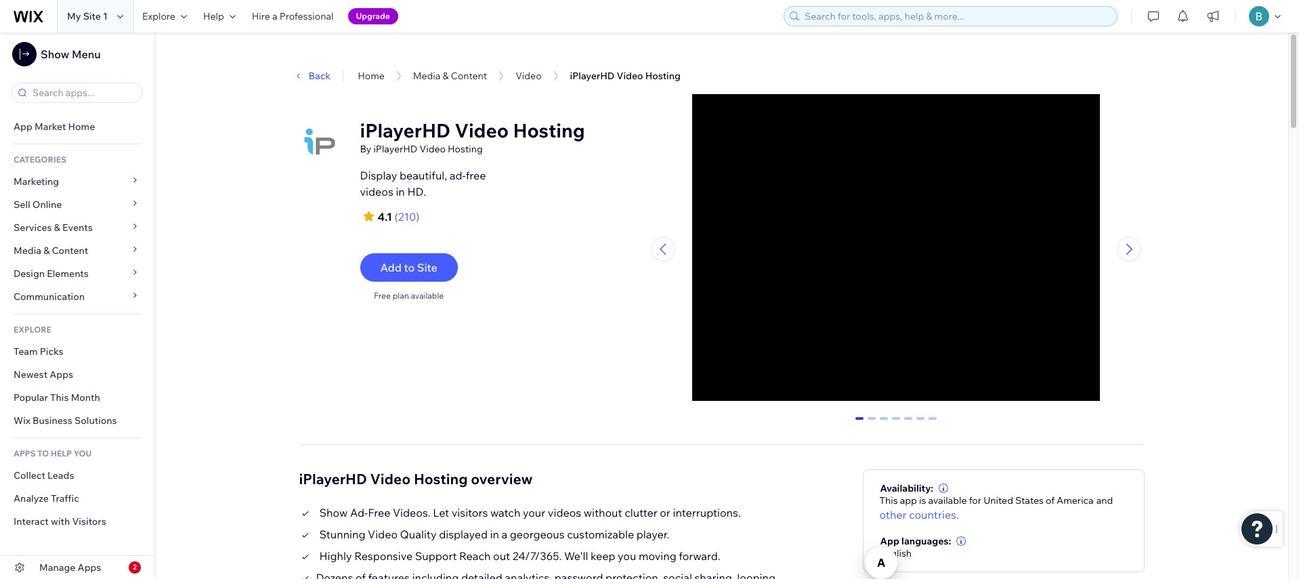 Task type: vqa. For each thing, say whether or not it's contained in the screenshot.
Hosting
yes



Task type: locate. For each thing, give the bounding box(es) containing it.
0 vertical spatial site
[[83, 10, 101, 22]]

0 vertical spatial videos
[[360, 185, 394, 199]]

free left plan
[[374, 291, 391, 301]]

2 left 3
[[882, 417, 887, 429]]

team picks link
[[0, 340, 154, 363]]

and
[[1097, 494, 1113, 507]]

site
[[83, 10, 101, 22], [417, 261, 438, 274]]

stunning
[[319, 528, 366, 541]]

a right hire at the top of page
[[272, 10, 278, 22]]

0 horizontal spatial media & content link
[[0, 239, 154, 262]]

0 horizontal spatial content
[[52, 245, 88, 257]]

app
[[900, 494, 917, 507]]

1 horizontal spatial a
[[502, 528, 508, 541]]

2 right manage apps
[[133, 563, 137, 572]]

0 horizontal spatial show
[[41, 47, 69, 61]]

videos inside "display beautiful, ad-free videos in hd."
[[360, 185, 394, 199]]

1 vertical spatial 2
[[133, 563, 137, 572]]

clutter
[[625, 506, 658, 519]]

hire a professional link
[[244, 0, 342, 33]]

4
[[906, 417, 912, 429]]

media up design
[[14, 245, 41, 257]]

1 vertical spatial media
[[14, 245, 41, 257]]

iplayerhd up back button
[[259, 56, 303, 68]]

media & content link inside sidebar element
[[0, 239, 154, 262]]

1 horizontal spatial available
[[929, 494, 967, 507]]

0 vertical spatial iplayerhd video hosting
[[259, 56, 369, 68]]

collect leads link
[[0, 464, 154, 487]]

visitors
[[452, 506, 488, 519]]

& up the design elements on the left of page
[[43, 245, 50, 257]]

analyze
[[14, 493, 49, 505]]

services & events link
[[0, 216, 154, 239]]

(
[[395, 210, 398, 224]]

0 vertical spatial 1
[[103, 10, 108, 22]]

1 vertical spatial apps
[[78, 562, 101, 574]]

in up "out"
[[490, 528, 499, 541]]

america
[[1057, 494, 1094, 507]]

0 vertical spatial media & content
[[413, 70, 487, 82]]

show up stunning
[[319, 506, 348, 519]]

1 vertical spatial available
[[929, 494, 967, 507]]

1 vertical spatial content
[[52, 245, 88, 257]]

0 horizontal spatial this
[[50, 392, 69, 404]]

help button
[[195, 0, 244, 33]]

1 vertical spatial home
[[68, 121, 95, 133]]

0 horizontal spatial media & content
[[14, 245, 88, 257]]

iplayerhd video hosting by iplayerhd video hosting
[[360, 119, 585, 155]]

home right back
[[358, 70, 385, 82]]

1 horizontal spatial 2
[[882, 417, 887, 429]]

app down other on the bottom right of the page
[[881, 535, 900, 547]]

1 right my at top
[[103, 10, 108, 22]]

this up wix business solutions
[[50, 392, 69, 404]]

this app is available for united states of america
[[880, 494, 1094, 507]]

visitors
[[72, 516, 106, 528]]

1 vertical spatial show
[[319, 506, 348, 519]]

0 vertical spatial content
[[451, 70, 487, 82]]

traffic
[[51, 493, 79, 505]]

available up countries.
[[929, 494, 967, 507]]

back
[[309, 70, 331, 82]]

solutions
[[75, 415, 117, 427]]

newest
[[14, 369, 47, 381]]

& for services & events link
[[54, 222, 60, 234]]

media & content up the design elements on the left of page
[[14, 245, 88, 257]]

out
[[493, 549, 510, 563]]

1 right 0
[[870, 417, 875, 429]]

team
[[14, 346, 38, 358]]

0 vertical spatial media & content link
[[413, 70, 487, 82]]

0 horizontal spatial iplayerhd video hosting
[[259, 56, 369, 68]]

1 vertical spatial &
[[54, 222, 60, 234]]

210
[[398, 210, 416, 224]]

content up elements
[[52, 245, 88, 257]]

show for show ad-free videos. let visitors watch your videos without clutter or interruptions.
[[319, 506, 348, 519]]

1 vertical spatial a
[[502, 528, 508, 541]]

1 horizontal spatial iplayerhd video hosting
[[570, 70, 681, 82]]

highly responsive support reach out 24/7/365. we'll keep you moving forward.
[[319, 549, 721, 563]]

1
[[103, 10, 108, 22], [870, 417, 875, 429]]

to
[[37, 449, 49, 459]]

stunning video quality displayed in a georgeous customizable player.
[[319, 528, 670, 541]]

4.1 ( 210 )
[[378, 210, 420, 224]]

1 vertical spatial media & content link
[[0, 239, 154, 262]]

iplayerhd right video "link"
[[570, 70, 615, 82]]

0 vertical spatial this
[[50, 392, 69, 404]]

0 vertical spatial show
[[41, 47, 69, 61]]

0 vertical spatial in
[[396, 185, 405, 199]]

1 vertical spatial videos
[[548, 506, 581, 519]]

content left video "link"
[[451, 70, 487, 82]]

0 horizontal spatial 2
[[133, 563, 137, 572]]

let
[[433, 506, 449, 519]]

0 1 2 3 4 5 6
[[857, 417, 936, 429]]

media & content
[[413, 70, 487, 82], [14, 245, 88, 257]]

apps up popular this month
[[50, 369, 73, 381]]

a down watch
[[502, 528, 508, 541]]

home right market
[[68, 121, 95, 133]]

this up other on the bottom right of the page
[[880, 494, 898, 507]]

0 vertical spatial 2
[[882, 417, 887, 429]]

in left hd.
[[396, 185, 405, 199]]

for
[[969, 494, 982, 507]]

0 horizontal spatial site
[[83, 10, 101, 22]]

0 vertical spatial apps
[[50, 369, 73, 381]]

1 horizontal spatial apps
[[78, 562, 101, 574]]

0 horizontal spatial media
[[14, 245, 41, 257]]

menu
[[72, 47, 101, 61]]

0 vertical spatial a
[[272, 10, 278, 22]]

wix business solutions link
[[0, 409, 154, 432]]

& left events
[[54, 222, 60, 234]]

& up iplayerhd video hosting by iplayerhd video hosting
[[443, 70, 449, 82]]

site right my at top
[[83, 10, 101, 22]]

2 horizontal spatial &
[[443, 70, 449, 82]]

1 horizontal spatial media
[[413, 70, 441, 82]]

with
[[51, 516, 70, 528]]

)
[[416, 210, 420, 224]]

home link
[[358, 70, 385, 82]]

show menu
[[41, 47, 101, 61]]

sell online
[[14, 199, 62, 211]]

you
[[74, 449, 92, 459]]

media & content inside sidebar element
[[14, 245, 88, 257]]

media & content up iplayerhd video hosting by iplayerhd video hosting
[[413, 70, 487, 82]]

1 horizontal spatial content
[[451, 70, 487, 82]]

media & content link up iplayerhd video hosting by iplayerhd video hosting
[[413, 70, 487, 82]]

Search for tools, apps, help & more... field
[[801, 7, 1113, 26]]

videos down "display"
[[360, 185, 394, 199]]

0 horizontal spatial apps
[[50, 369, 73, 381]]

show left menu
[[41, 47, 69, 61]]

app inside sidebar element
[[14, 121, 32, 133]]

newest apps
[[14, 369, 73, 381]]

1 horizontal spatial show
[[319, 506, 348, 519]]

site right the to
[[417, 261, 438, 274]]

1 vertical spatial media & content
[[14, 245, 88, 257]]

& for media & content link inside the sidebar element
[[43, 245, 50, 257]]

0 horizontal spatial available
[[411, 291, 444, 301]]

0 vertical spatial home
[[358, 70, 385, 82]]

languages:
[[902, 535, 952, 547]]

iplayerhd
[[259, 56, 303, 68], [570, 70, 615, 82], [360, 119, 451, 142], [374, 143, 418, 155], [299, 470, 367, 488]]

display
[[360, 169, 397, 182]]

4.1
[[378, 210, 392, 224]]

show inside show menu button
[[41, 47, 69, 61]]

collect leads
[[14, 470, 74, 482]]

0 horizontal spatial videos
[[360, 185, 394, 199]]

analyze traffic link
[[0, 487, 154, 510]]

video
[[305, 56, 332, 68], [516, 70, 542, 82], [617, 70, 643, 82], [455, 119, 509, 142], [420, 143, 446, 155], [370, 470, 411, 488], [368, 528, 398, 541]]

media right home link
[[413, 70, 441, 82]]

0 horizontal spatial home
[[68, 121, 95, 133]]

help
[[203, 10, 224, 22]]

services & events
[[14, 222, 93, 234]]

app left market
[[14, 121, 32, 133]]

0 horizontal spatial a
[[272, 10, 278, 22]]

display beautiful, ad-free videos in hd.
[[360, 169, 486, 199]]

apps for newest apps
[[50, 369, 73, 381]]

help
[[51, 449, 72, 459]]

plan
[[393, 291, 409, 301]]

1 horizontal spatial &
[[54, 222, 60, 234]]

iplayerhd inside button
[[570, 70, 615, 82]]

0 horizontal spatial app
[[14, 121, 32, 133]]

design
[[14, 268, 45, 280]]

1 horizontal spatial site
[[417, 261, 438, 274]]

displayed
[[439, 528, 488, 541]]

0 vertical spatial app
[[14, 121, 32, 133]]

apps
[[50, 369, 73, 381], [78, 562, 101, 574]]

this inside sidebar element
[[50, 392, 69, 404]]

1 horizontal spatial app
[[881, 535, 900, 547]]

show
[[41, 47, 69, 61], [319, 506, 348, 519]]

free left videos.
[[368, 506, 391, 519]]

0 horizontal spatial in
[[396, 185, 405, 199]]

1 horizontal spatial this
[[880, 494, 898, 507]]

0 vertical spatial available
[[411, 291, 444, 301]]

iplayerhd video hosting
[[259, 56, 369, 68], [570, 70, 681, 82]]

2 vertical spatial &
[[43, 245, 50, 257]]

or
[[660, 506, 671, 519]]

support
[[415, 549, 457, 563]]

media & content link down events
[[0, 239, 154, 262]]

add
[[380, 261, 402, 274]]

available right plan
[[411, 291, 444, 301]]

in inside "display beautiful, ad-free videos in hd."
[[396, 185, 405, 199]]

0 horizontal spatial &
[[43, 245, 50, 257]]

2
[[882, 417, 887, 429], [133, 563, 137, 572]]

1 vertical spatial free
[[368, 506, 391, 519]]

1 vertical spatial 1
[[870, 417, 875, 429]]

overview
[[471, 470, 533, 488]]

1 vertical spatial iplayerhd video hosting
[[570, 70, 681, 82]]

5
[[918, 417, 924, 429]]

videos right 'your' at the left bottom of the page
[[548, 506, 581, 519]]

online
[[32, 199, 62, 211]]

1 vertical spatial app
[[881, 535, 900, 547]]

customizable
[[567, 528, 634, 541]]

apps right "manage"
[[78, 562, 101, 574]]

1 vertical spatial this
[[880, 494, 898, 507]]

popular this month link
[[0, 386, 154, 409]]

keep
[[591, 549, 616, 563]]

1 vertical spatial site
[[417, 261, 438, 274]]

1 horizontal spatial in
[[490, 528, 499, 541]]

&
[[443, 70, 449, 82], [54, 222, 60, 234], [43, 245, 50, 257]]

media & content link
[[413, 70, 487, 82], [0, 239, 154, 262]]



Task type: describe. For each thing, give the bounding box(es) containing it.
0
[[857, 417, 863, 429]]

design elements link
[[0, 262, 154, 285]]

ad-
[[450, 169, 466, 182]]

without
[[584, 506, 622, 519]]

responsive
[[354, 549, 413, 563]]

by
[[360, 143, 371, 155]]

0 horizontal spatial 1
[[103, 10, 108, 22]]

marketing
[[14, 175, 59, 188]]

6
[[931, 417, 936, 429]]

is
[[919, 494, 926, 507]]

apps for manage apps
[[78, 562, 101, 574]]

1 vertical spatial in
[[490, 528, 499, 541]]

beautiful,
[[400, 169, 447, 182]]

we'll
[[564, 549, 588, 563]]

watch
[[491, 506, 521, 519]]

states
[[1016, 494, 1044, 507]]

newest apps link
[[0, 363, 154, 386]]

iplayerhd video hosting overview
[[299, 470, 533, 488]]

month
[[71, 392, 100, 404]]

hire
[[252, 10, 270, 22]]

interact with visitors
[[14, 516, 106, 528]]

other countries. link
[[880, 507, 959, 523]]

picks
[[40, 346, 63, 358]]

sell online link
[[0, 193, 154, 216]]

content inside media & content link
[[52, 245, 88, 257]]

home inside app market home link
[[68, 121, 95, 133]]

interact with visitors link
[[0, 510, 154, 533]]

2 inside sidebar element
[[133, 563, 137, 572]]

iplayerhd video hosting inside button
[[570, 70, 681, 82]]

highly
[[319, 549, 352, 563]]

add to site button
[[360, 253, 458, 282]]

sell
[[14, 199, 30, 211]]

app languages:
[[881, 535, 952, 547]]

iplayerhd up by
[[360, 119, 451, 142]]

1 horizontal spatial home
[[358, 70, 385, 82]]

explore
[[14, 325, 51, 335]]

reach
[[459, 549, 491, 563]]

0 vertical spatial free
[[374, 291, 391, 301]]

team picks
[[14, 346, 63, 358]]

player.
[[637, 528, 670, 541]]

collect
[[14, 470, 45, 482]]

Search apps... field
[[28, 83, 138, 102]]

iplayerhd video hosting logo image
[[299, 123, 340, 163]]

0 vertical spatial &
[[443, 70, 449, 82]]

popular
[[14, 392, 48, 404]]

media inside sidebar element
[[14, 245, 41, 257]]

wix business solutions
[[14, 415, 117, 427]]

market
[[35, 121, 66, 133]]

app for app languages:
[[881, 535, 900, 547]]

design elements
[[14, 268, 89, 280]]

1 horizontal spatial videos
[[548, 506, 581, 519]]

iplayerhd right by
[[374, 143, 418, 155]]

business
[[33, 415, 72, 427]]

free plan available
[[374, 291, 444, 301]]

hire a professional
[[252, 10, 334, 22]]

videos.
[[393, 506, 431, 519]]

analyze traffic
[[14, 493, 79, 505]]

apps to help you
[[14, 449, 92, 459]]

forward.
[[679, 549, 721, 563]]

availability:
[[881, 482, 934, 494]]

united
[[984, 494, 1014, 507]]

moving
[[639, 549, 677, 563]]

interruptions.
[[673, 506, 741, 519]]

add to site
[[380, 261, 438, 274]]

my site 1
[[67, 10, 108, 22]]

free
[[466, 169, 486, 182]]

other
[[880, 508, 907, 521]]

explore
[[142, 10, 175, 22]]

1 horizontal spatial media & content
[[413, 70, 487, 82]]

hosting inside iplayerhd video hosting button
[[645, 70, 681, 82]]

show ad-free videos. let visitors watch your videos without clutter or interruptions.
[[319, 506, 741, 519]]

leads
[[47, 470, 74, 482]]

of
[[1046, 494, 1055, 507]]

english
[[880, 547, 912, 559]]

elements
[[47, 268, 89, 280]]

services
[[14, 222, 52, 234]]

you
[[618, 549, 636, 563]]

popular this month
[[14, 392, 100, 404]]

1 horizontal spatial media & content link
[[413, 70, 487, 82]]

events
[[62, 222, 93, 234]]

video inside button
[[617, 70, 643, 82]]

and other countries.
[[880, 494, 1113, 521]]

0 vertical spatial media
[[413, 70, 441, 82]]

iplayerhd up ad-
[[299, 470, 367, 488]]

show menu button
[[12, 42, 101, 66]]

site inside button
[[417, 261, 438, 274]]

professional
[[280, 10, 334, 22]]

marketing link
[[0, 170, 154, 193]]

categories
[[14, 154, 66, 165]]

sidebar element
[[0, 33, 155, 579]]

back button
[[292, 70, 331, 82]]

manage
[[39, 562, 75, 574]]

app for app market home
[[14, 121, 32, 133]]

show for show menu
[[41, 47, 69, 61]]

1 horizontal spatial 1
[[870, 417, 875, 429]]

to
[[404, 261, 415, 274]]



